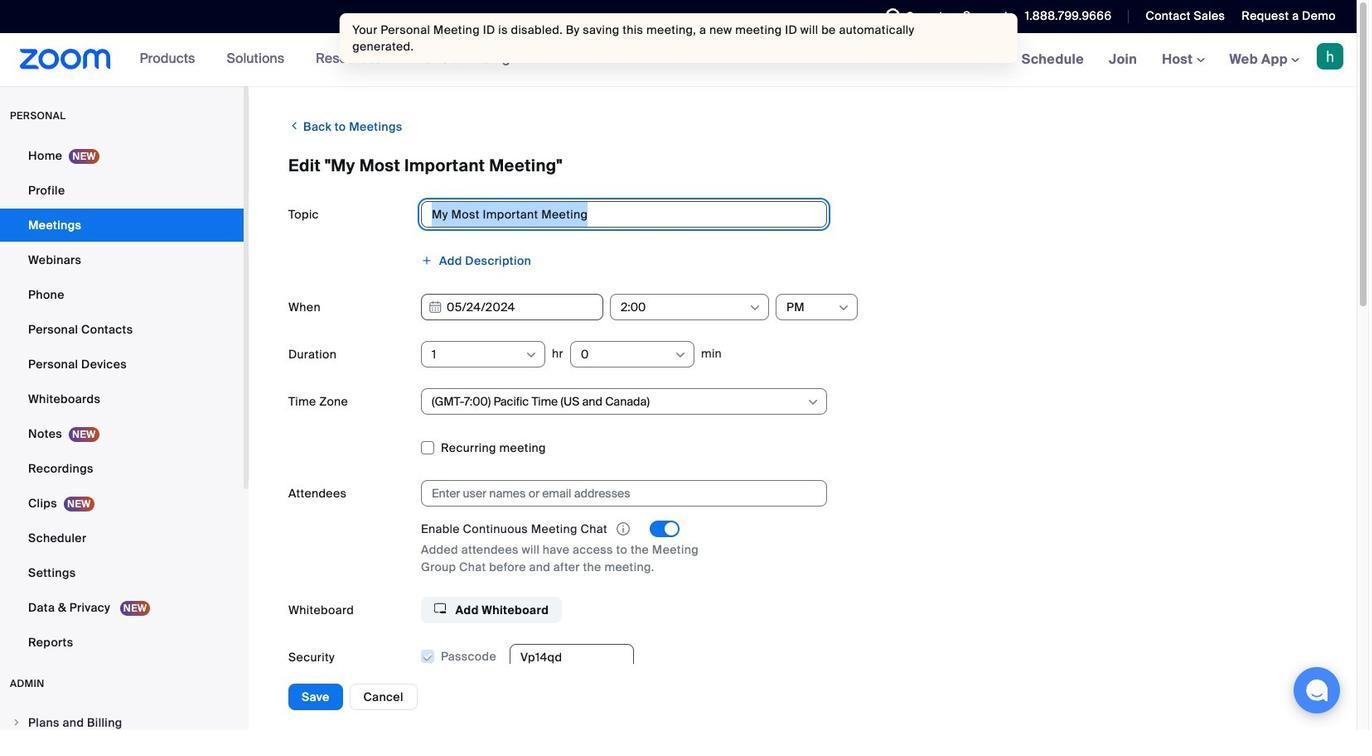 Task type: describe. For each thing, give the bounding box(es) containing it.
left image
[[288, 118, 300, 134]]

My Meeting text field
[[421, 201, 827, 228]]

add image
[[421, 255, 433, 267]]

select start time text field
[[621, 295, 748, 320]]

select time zone text field
[[432, 390, 806, 414]]

zoom logo image
[[20, 49, 111, 70]]

meetings navigation
[[1009, 33, 1357, 87]]

learn more about enable continuous meeting chat image
[[612, 522, 635, 537]]



Task type: locate. For each thing, give the bounding box(es) containing it.
menu item
[[0, 708, 244, 731]]

group
[[420, 645, 1317, 731]]

Persistent Chat, enter email address,Enter user names or email addresses text field
[[432, 482, 801, 506]]

add whiteboard image
[[434, 603, 446, 615]]

show options image
[[748, 302, 762, 315]]

product information navigation
[[111, 33, 523, 86]]

open chat image
[[1305, 680, 1329, 703]]

show options image
[[837, 302, 850, 315], [525, 349, 538, 362], [674, 349, 687, 362], [806, 396, 820, 409]]

profile picture image
[[1317, 43, 1343, 70]]

personal menu menu
[[0, 139, 244, 661]]

banner
[[0, 33, 1357, 87]]

choose date text field
[[421, 294, 603, 321]]

application
[[421, 520, 1317, 539]]

None text field
[[510, 645, 634, 671]]

right image
[[12, 719, 22, 728]]



Task type: vqa. For each thing, say whether or not it's contained in the screenshot.
the Tabs of all whiteboard page tab list
no



